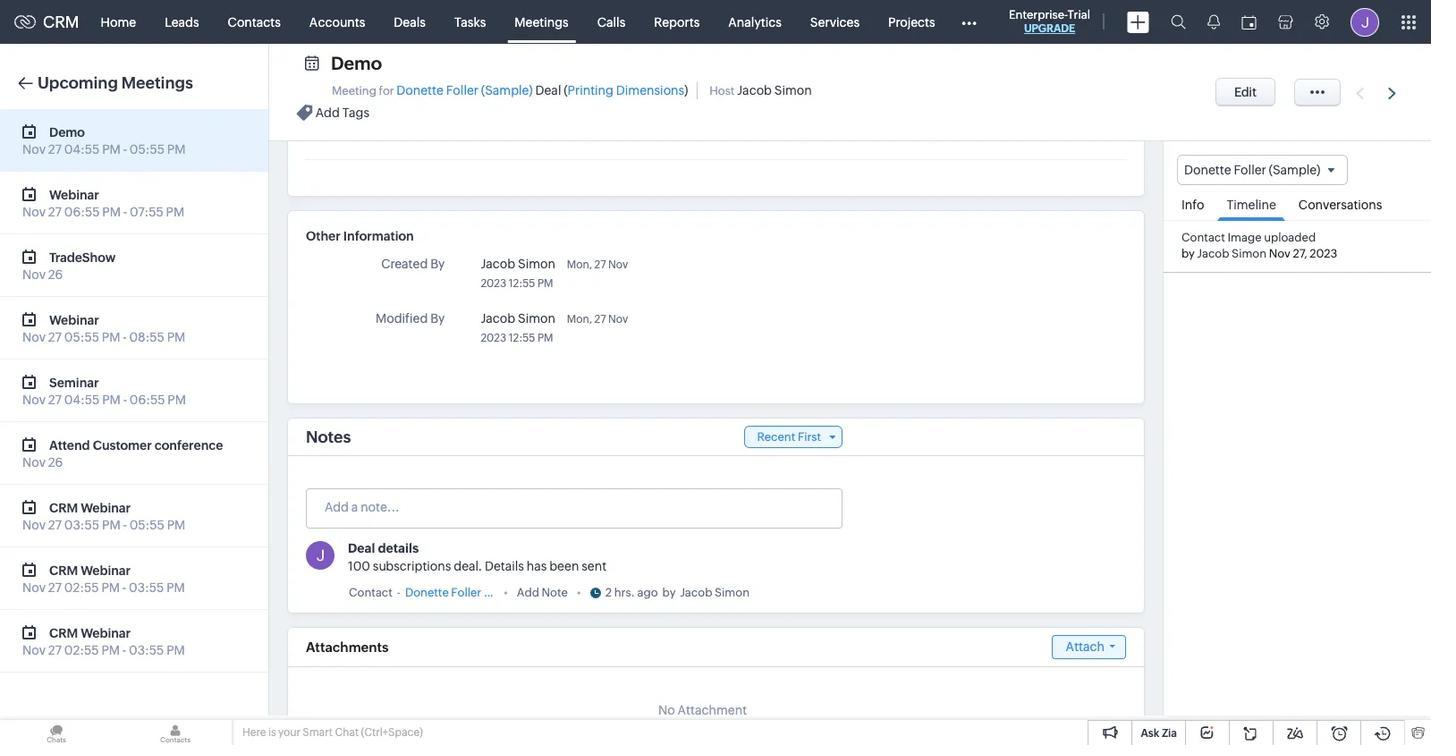 Task type: describe. For each thing, give the bounding box(es) containing it.
100
[[348, 559, 370, 574]]

deals
[[394, 15, 426, 29]]

image
[[1228, 231, 1262, 244]]

- inside webinar nov 27 05:55 pm - 08:55 pm
[[123, 330, 127, 344]]

hrs.
[[614, 586, 635, 599]]

demo for demo nov 27 04:55 pm - 05:55 pm
[[49, 125, 85, 139]]

accounts
[[309, 15, 365, 29]]

2 crm webinar nov 27 02:55 pm - 03:55 pm from the top
[[22, 626, 185, 658]]

ask
[[1141, 727, 1160, 740]]

meetings link
[[500, 0, 583, 43]]

deal details 100 subscriptions deal. details has been sent
[[348, 541, 607, 574]]

27,
[[1293, 247, 1308, 261]]

home
[[101, 15, 136, 29]]

created by
[[381, 257, 445, 271]]

nov inside webinar nov 27 06:55 pm - 07:55 pm
[[22, 205, 46, 219]]

add tags
[[316, 106, 370, 120]]

services link
[[796, 0, 874, 43]]

attend
[[49, 438, 90, 452]]

printing dimensions link
[[568, 83, 685, 98]]

03:55 inside crm webinar nov 27 03:55 pm - 05:55 pm
[[64, 518, 99, 532]]

search element
[[1160, 0, 1197, 44]]

calls link
[[583, 0, 640, 43]]

upcoming
[[38, 73, 118, 92]]

nov inside the attend customer conference nov 26
[[22, 455, 46, 470]]

contact for contact image uploaded by jacob simon nov 27, 2023
[[1182, 231, 1226, 244]]

deals link
[[380, 0, 440, 43]]

26 inside the attend customer conference nov 26
[[48, 455, 63, 470]]

no
[[658, 703, 675, 718]]

)
[[685, 83, 688, 98]]

other information
[[306, 229, 414, 243]]

Donette Foller (Sample) field
[[1177, 155, 1349, 185]]

1 vertical spatial add
[[517, 586, 539, 599]]

contacts link
[[213, 0, 295, 43]]

webinar inside webinar nov 27 06:55 pm - 07:55 pm
[[49, 187, 99, 202]]

27 inside crm webinar nov 27 03:55 pm - 05:55 pm
[[48, 518, 62, 532]]

analytics
[[729, 15, 782, 29]]

2023 inside contact image uploaded by jacob simon nov 27, 2023
[[1310, 247, 1338, 261]]

details
[[485, 559, 524, 574]]

conversations
[[1299, 198, 1383, 212]]

mon, for modified by
[[567, 313, 592, 326]]

07:55
[[130, 205, 164, 219]]

for
[[379, 84, 394, 98]]

recent first
[[757, 430, 821, 444]]

note
[[542, 586, 568, 599]]

info
[[1182, 198, 1205, 212]]

tradeshow nov 26
[[22, 250, 116, 282]]

tradeshow
[[49, 250, 116, 264]]

subscriptions
[[373, 559, 451, 574]]

27 inside webinar nov 27 06:55 pm - 07:55 pm
[[48, 205, 62, 219]]

mon, 27 nov 2023 12:55 pm for created by
[[481, 259, 628, 290]]

nov inside seminar nov 27 04:55 pm - 06:55 pm
[[22, 393, 46, 407]]

meeting for donette foller (sample) deal ( printing dimensions )
[[332, 83, 688, 98]]

- inside demo nov 27 04:55 pm - 05:55 pm
[[123, 142, 127, 157]]

tasks
[[454, 15, 486, 29]]

nov inside crm webinar nov 27 03:55 pm - 05:55 pm
[[22, 518, 46, 532]]

• add note •
[[504, 586, 581, 599]]

webinar inside webinar nov 27 05:55 pm - 08:55 pm
[[49, 313, 99, 327]]

info link
[[1173, 185, 1214, 220]]

2 • from the left
[[577, 586, 581, 599]]

contacts
[[228, 15, 281, 29]]

created
[[381, 257, 428, 271]]

other
[[306, 229, 341, 243]]

next record image
[[1389, 87, 1400, 99]]

jacob simon for created by
[[481, 257, 556, 271]]

(sample) for meeting for donette foller (sample) deal ( printing dimensions )
[[481, 83, 533, 98]]

crm inside crm webinar nov 27 03:55 pm - 05:55 pm
[[49, 501, 78, 515]]

notes
[[306, 428, 351, 446]]

27 inside demo nov 27 04:55 pm - 05:55 pm
[[48, 142, 62, 157]]

enterprise-trial upgrade
[[1009, 8, 1091, 35]]

1 02:55 from the top
[[64, 581, 99, 595]]

mon, 27 nov 2023 12:55 pm for modified by
[[481, 313, 628, 344]]

been
[[550, 559, 579, 574]]

ask zia
[[1141, 727, 1177, 740]]

06:55 inside webinar nov 27 06:55 pm - 07:55 pm
[[64, 205, 100, 219]]

12:55 for modified by
[[509, 332, 535, 344]]

here
[[242, 727, 266, 739]]

accounts link
[[295, 0, 380, 43]]

webinar nov 27 05:55 pm - 08:55 pm
[[22, 313, 186, 344]]

(sample) for contact - donette foller (sample)
[[484, 586, 532, 599]]

donette foller (sample)
[[1185, 163, 1321, 177]]

deal.
[[454, 559, 482, 574]]

1 vertical spatial by
[[663, 586, 676, 599]]

modified
[[376, 311, 428, 326]]

1 vertical spatial donette foller (sample) link
[[405, 584, 532, 602]]

05:55 inside crm webinar nov 27 03:55 pm - 05:55 pm
[[129, 518, 164, 532]]

customer
[[93, 438, 152, 452]]

1 • from the left
[[504, 586, 508, 599]]

seminar nov 27 04:55 pm - 06:55 pm
[[22, 375, 186, 407]]

zia
[[1162, 727, 1177, 740]]

nov inside tradeshow nov 26
[[22, 268, 46, 282]]

host
[[710, 84, 735, 98]]

dimensions
[[616, 83, 685, 98]]

04:55 for demo
[[64, 142, 100, 157]]

donette inside field
[[1185, 163, 1232, 177]]

attachments
[[306, 640, 389, 655]]

2 hrs. ago
[[606, 586, 658, 599]]

jacob right created by
[[481, 257, 515, 271]]

chats image
[[0, 720, 113, 745]]

projects link
[[874, 0, 950, 43]]

1 crm webinar nov 27 02:55 pm - 03:55 pm from the top
[[22, 563, 185, 595]]

add note link
[[517, 584, 568, 602]]

04:55 for seminar
[[64, 393, 100, 407]]

Add a note... field
[[307, 498, 841, 516]]

sent
[[582, 559, 607, 574]]

by jacob simon
[[663, 586, 750, 599]]

jacob right modified by
[[481, 311, 515, 326]]

2
[[606, 586, 612, 599]]

calls
[[597, 15, 626, 29]]

conference
[[155, 438, 223, 452]]

no attachment
[[658, 703, 747, 718]]

deal inside deal details 100 subscriptions deal. details has been sent
[[348, 541, 375, 556]]

reports link
[[640, 0, 714, 43]]

host jacob simon
[[710, 83, 812, 98]]



Task type: locate. For each thing, give the bounding box(es) containing it.
1 vertical spatial 06:55
[[130, 393, 165, 407]]

by right created
[[430, 257, 445, 271]]

jacob
[[737, 83, 772, 98], [1198, 247, 1230, 261], [481, 257, 515, 271], [481, 311, 515, 326], [680, 586, 713, 599]]

02:55 down crm webinar nov 27 03:55 pm - 05:55 pm
[[64, 581, 99, 595]]

by right ago
[[663, 586, 676, 599]]

04:55 up webinar nov 27 06:55 pm - 07:55 pm
[[64, 142, 100, 157]]

upgrade
[[1024, 22, 1076, 35]]

1 vertical spatial 12:55
[[509, 332, 535, 344]]

contact down 100
[[349, 586, 393, 599]]

1 jacob simon from the top
[[481, 257, 556, 271]]

donette up 'info' link
[[1185, 163, 1232, 177]]

2 by from the top
[[430, 311, 445, 326]]

2023 for modified by
[[481, 332, 507, 344]]

26 down attend
[[48, 455, 63, 470]]

demo for demo
[[331, 53, 382, 73]]

donette for meeting for donette foller (sample) deal ( printing dimensions )
[[397, 83, 444, 98]]

(sample) down details
[[484, 586, 532, 599]]

attachment
[[678, 703, 747, 718]]

None button
[[1216, 78, 1276, 106]]

foller
[[446, 83, 479, 98], [1234, 163, 1267, 177], [451, 586, 481, 599]]

webinar inside crm webinar nov 27 03:55 pm - 05:55 pm
[[81, 501, 131, 515]]

deal up 100
[[348, 541, 375, 556]]

1 horizontal spatial contact
[[1182, 231, 1226, 244]]

contact - donette foller (sample)
[[349, 586, 532, 599]]

deal left (
[[535, 83, 561, 98]]

(sample)
[[481, 83, 533, 98], [1269, 163, 1321, 177], [484, 586, 532, 599]]

2 vertical spatial foller
[[451, 586, 481, 599]]

create menu image
[[1127, 11, 1150, 33]]

26
[[48, 268, 63, 282], [48, 455, 63, 470]]

attach link
[[1052, 635, 1126, 659]]

1 horizontal spatial add
[[517, 586, 539, 599]]

2 mon, from the top
[[567, 313, 592, 326]]

simon inside contact image uploaded by jacob simon nov 27, 2023
[[1232, 247, 1267, 261]]

demo down upcoming
[[49, 125, 85, 139]]

2 jacob simon from the top
[[481, 311, 556, 326]]

2 vertical spatial 05:55
[[129, 518, 164, 532]]

contact
[[1182, 231, 1226, 244], [349, 586, 393, 599]]

1 vertical spatial (sample)
[[1269, 163, 1321, 177]]

home link
[[86, 0, 150, 43]]

0 vertical spatial by
[[430, 257, 445, 271]]

1 26 from the top
[[48, 268, 63, 282]]

- inside webinar nov 27 06:55 pm - 07:55 pm
[[123, 205, 127, 219]]

mon, 27 nov 2023 12:55 pm
[[481, 259, 628, 290], [481, 313, 628, 344]]

chat
[[335, 727, 359, 739]]

• down details
[[504, 586, 508, 599]]

is
[[268, 727, 276, 739]]

uploaded
[[1264, 231, 1316, 244]]

nov inside contact image uploaded by jacob simon nov 27, 2023
[[1269, 247, 1291, 261]]

1 vertical spatial 04:55
[[64, 393, 100, 407]]

reports
[[654, 15, 700, 29]]

0 vertical spatial (sample)
[[481, 83, 533, 98]]

contact for contact - donette foller (sample)
[[349, 586, 393, 599]]

jacob simon for modified by
[[481, 311, 556, 326]]

1 horizontal spatial by
[[1182, 247, 1195, 261]]

0 vertical spatial by
[[1182, 247, 1195, 261]]

has
[[527, 559, 547, 574]]

0 vertical spatial add
[[316, 106, 340, 120]]

05:55 up seminar
[[64, 330, 99, 344]]

05:55 down the attend customer conference nov 26
[[129, 518, 164, 532]]

0 vertical spatial demo
[[331, 53, 382, 73]]

02:55
[[64, 581, 99, 595], [64, 643, 99, 658]]

12:55 for created by
[[509, 277, 535, 290]]

• right note
[[577, 586, 581, 599]]

projects
[[888, 15, 936, 29]]

crm link
[[14, 13, 79, 31]]

06:55 inside seminar nov 27 04:55 pm - 06:55 pm
[[130, 393, 165, 407]]

attach
[[1066, 640, 1105, 654]]

leads
[[165, 15, 199, 29]]

nov inside webinar nov 27 05:55 pm - 08:55 pm
[[22, 330, 46, 344]]

profile element
[[1340, 0, 1390, 43]]

foller inside field
[[1234, 163, 1267, 177]]

0 vertical spatial 02:55
[[64, 581, 99, 595]]

1 mon, from the top
[[567, 259, 592, 271]]

1 vertical spatial crm webinar nov 27 02:55 pm - 03:55 pm
[[22, 626, 185, 658]]

enterprise-
[[1009, 8, 1068, 21]]

previous record image
[[1357, 87, 1365, 99]]

modified by
[[376, 311, 445, 326]]

crm webinar nov 27 03:55 pm - 05:55 pm
[[22, 501, 185, 532]]

details
[[378, 541, 419, 556]]

upcoming meetings
[[38, 73, 193, 92]]

0 vertical spatial 06:55
[[64, 205, 100, 219]]

0 vertical spatial donette foller (sample) link
[[397, 83, 533, 98]]

1 vertical spatial 03:55
[[129, 581, 164, 595]]

add left note
[[517, 586, 539, 599]]

0 vertical spatial jacob simon
[[481, 257, 556, 271]]

your
[[278, 727, 301, 739]]

contact inside contact image uploaded by jacob simon nov 27, 2023
[[1182, 231, 1226, 244]]

conversations link
[[1290, 185, 1392, 220]]

printing
[[568, 83, 614, 98]]

meetings inside 'link'
[[515, 15, 569, 29]]

seminar
[[49, 375, 99, 390]]

0 vertical spatial donette
[[397, 83, 444, 98]]

(sample) left (
[[481, 83, 533, 98]]

1 vertical spatial by
[[430, 311, 445, 326]]

26 inside tradeshow nov 26
[[48, 268, 63, 282]]

2 vertical spatial donette
[[405, 586, 449, 599]]

27 inside webinar nov 27 05:55 pm - 08:55 pm
[[48, 330, 62, 344]]

2 02:55 from the top
[[64, 643, 99, 658]]

0 horizontal spatial •
[[504, 586, 508, 599]]

0 vertical spatial foller
[[446, 83, 479, 98]]

1 vertical spatial 02:55
[[64, 643, 99, 658]]

04:55
[[64, 142, 100, 157], [64, 393, 100, 407]]

1 12:55 from the top
[[509, 277, 535, 290]]

(sample) inside field
[[1269, 163, 1321, 177]]

1 vertical spatial mon, 27 nov 2023 12:55 pm
[[481, 313, 628, 344]]

foller up timeline link
[[1234, 163, 1267, 177]]

foller down deal. at left bottom
[[451, 586, 481, 599]]

1 vertical spatial donette
[[1185, 163, 1232, 177]]

05:55 up 07:55
[[130, 142, 165, 157]]

1 horizontal spatial demo
[[331, 53, 382, 73]]

webinar
[[49, 187, 99, 202], [49, 313, 99, 327], [81, 501, 131, 515], [81, 563, 131, 578], [81, 626, 131, 640]]

0 vertical spatial deal
[[535, 83, 561, 98]]

foller for meeting for donette foller (sample) deal ( printing dimensions )
[[446, 83, 479, 98]]

06:55 up customer
[[130, 393, 165, 407]]

contact image uploaded by jacob simon nov 27, 2023
[[1182, 231, 1338, 261]]

2 mon, 27 nov 2023 12:55 pm from the top
[[481, 313, 628, 344]]

0 vertical spatial mon, 27 nov 2023 12:55 pm
[[481, 259, 628, 290]]

nov inside demo nov 27 04:55 pm - 05:55 pm
[[22, 142, 46, 157]]

foller down tasks link at the left
[[446, 83, 479, 98]]

create menu element
[[1117, 0, 1160, 43]]

1 vertical spatial 05:55
[[64, 330, 99, 344]]

tasks link
[[440, 0, 500, 43]]

0 horizontal spatial contact
[[349, 586, 393, 599]]

0 vertical spatial mon,
[[567, 259, 592, 271]]

contacts image
[[119, 720, 232, 745]]

by
[[1182, 247, 1195, 261], [663, 586, 676, 599]]

03:55
[[64, 518, 99, 532], [129, 581, 164, 595], [129, 643, 164, 658]]

06:55 up tradeshow
[[64, 205, 100, 219]]

meetings left calls
[[515, 15, 569, 29]]

-
[[123, 142, 127, 157], [123, 205, 127, 219], [123, 330, 127, 344], [123, 393, 127, 407], [123, 518, 127, 532], [122, 581, 126, 595], [397, 586, 401, 599], [122, 643, 126, 658]]

0 vertical spatial crm webinar nov 27 02:55 pm - 03:55 pm
[[22, 563, 185, 595]]

search image
[[1171, 14, 1186, 30]]

signals element
[[1197, 0, 1231, 44]]

05:55 inside demo nov 27 04:55 pm - 05:55 pm
[[130, 142, 165, 157]]

timeline link
[[1218, 185, 1286, 221]]

donette
[[397, 83, 444, 98], [1185, 163, 1232, 177], [405, 586, 449, 599]]

smart
[[303, 727, 333, 739]]

(sample) up timeline link
[[1269, 163, 1321, 177]]

0 vertical spatial 04:55
[[64, 142, 100, 157]]

03:55 down attend
[[64, 518, 99, 532]]

donette foller (sample) link down deal. at left bottom
[[405, 584, 532, 602]]

by
[[430, 257, 445, 271], [430, 311, 445, 326]]

tags
[[342, 106, 370, 120]]

meeting
[[332, 84, 377, 98]]

1 vertical spatial demo
[[49, 125, 85, 139]]

0 horizontal spatial add
[[316, 106, 340, 120]]

0 vertical spatial meetings
[[515, 15, 569, 29]]

services
[[810, 15, 860, 29]]

0 vertical spatial 2023
[[1310, 247, 1338, 261]]

0 vertical spatial 05:55
[[130, 142, 165, 157]]

0 vertical spatial 03:55
[[64, 518, 99, 532]]

12:55
[[509, 277, 535, 290], [509, 332, 535, 344]]

by down info on the right top of page
[[1182, 247, 1195, 261]]

contact down info on the right top of page
[[1182, 231, 1226, 244]]

2 26 from the top
[[48, 455, 63, 470]]

0 vertical spatial 26
[[48, 268, 63, 282]]

attend customer conference nov 26
[[22, 438, 223, 470]]

(
[[564, 83, 568, 98]]

1 by from the top
[[430, 257, 445, 271]]

(ctrl+space)
[[361, 727, 423, 739]]

donette for contact - donette foller (sample)
[[405, 586, 449, 599]]

timeline
[[1227, 198, 1277, 212]]

jacob inside contact image uploaded by jacob simon nov 27, 2023
[[1198, 247, 1230, 261]]

by inside contact image uploaded by jacob simon nov 27, 2023
[[1182, 247, 1195, 261]]

jacob down 'image'
[[1198, 247, 1230, 261]]

1 mon, 27 nov 2023 12:55 pm from the top
[[481, 259, 628, 290]]

1 vertical spatial mon,
[[567, 313, 592, 326]]

donette down subscriptions
[[405, 586, 449, 599]]

0 horizontal spatial meetings
[[122, 73, 193, 92]]

recent
[[757, 430, 796, 444]]

jacob right ago
[[680, 586, 713, 599]]

information
[[343, 229, 414, 243]]

profile image
[[1351, 8, 1380, 36]]

here is your smart chat (ctrl+space)
[[242, 727, 423, 739]]

by right modified
[[430, 311, 445, 326]]

nov
[[22, 142, 46, 157], [22, 205, 46, 219], [1269, 247, 1291, 261], [608, 259, 628, 271], [22, 268, 46, 282], [608, 313, 628, 326], [22, 330, 46, 344], [22, 393, 46, 407], [22, 455, 46, 470], [22, 518, 46, 532], [22, 581, 46, 595], [22, 643, 46, 658]]

0 horizontal spatial 06:55
[[64, 205, 100, 219]]

demo inside demo nov 27 04:55 pm - 05:55 pm
[[49, 125, 85, 139]]

1 vertical spatial jacob simon
[[481, 311, 556, 326]]

1 horizontal spatial 06:55
[[130, 393, 165, 407]]

crm webinar nov 27 02:55 pm - 03:55 pm
[[22, 563, 185, 595], [22, 626, 185, 658]]

1 vertical spatial contact
[[349, 586, 393, 599]]

2 04:55 from the top
[[64, 393, 100, 407]]

1 horizontal spatial meetings
[[515, 15, 569, 29]]

04:55 inside seminar nov 27 04:55 pm - 06:55 pm
[[64, 393, 100, 407]]

1 vertical spatial meetings
[[122, 73, 193, 92]]

03:55 up contacts image
[[129, 643, 164, 658]]

trial
[[1068, 8, 1091, 21]]

calendar image
[[1242, 15, 1257, 29]]

2 12:55 from the top
[[509, 332, 535, 344]]

0 vertical spatial 12:55
[[509, 277, 535, 290]]

foller for contact - donette foller (sample)
[[451, 586, 481, 599]]

02:55 up chats image
[[64, 643, 99, 658]]

1 04:55 from the top
[[64, 142, 100, 157]]

by for modified by
[[430, 311, 445, 326]]

1 horizontal spatial deal
[[535, 83, 561, 98]]

mon,
[[567, 259, 592, 271], [567, 313, 592, 326]]

2 vertical spatial 2023
[[481, 332, 507, 344]]

donette right for
[[397, 83, 444, 98]]

0 horizontal spatial demo
[[49, 125, 85, 139]]

2 vertical spatial 03:55
[[129, 643, 164, 658]]

04:55 inside demo nov 27 04:55 pm - 05:55 pm
[[64, 142, 100, 157]]

1 vertical spatial deal
[[348, 541, 375, 556]]

2023 for created by
[[481, 277, 507, 290]]

first
[[798, 430, 821, 444]]

1 vertical spatial 2023
[[481, 277, 507, 290]]

0 horizontal spatial by
[[663, 586, 676, 599]]

2 vertical spatial (sample)
[[484, 586, 532, 599]]

03:55 down crm webinar nov 27 03:55 pm - 05:55 pm
[[129, 581, 164, 595]]

signals image
[[1208, 14, 1220, 30]]

donette foller (sample) link down tasks link at the left
[[397, 83, 533, 98]]

- inside seminar nov 27 04:55 pm - 06:55 pm
[[123, 393, 127, 407]]

27
[[48, 142, 62, 157], [48, 205, 62, 219], [595, 259, 606, 271], [595, 313, 606, 326], [48, 330, 62, 344], [48, 393, 62, 407], [48, 518, 62, 532], [48, 581, 62, 595], [48, 643, 62, 658]]

jacob right host on the top
[[737, 83, 772, 98]]

Other Modules field
[[950, 8, 988, 36]]

27 inside seminar nov 27 04:55 pm - 06:55 pm
[[48, 393, 62, 407]]

crm
[[43, 13, 79, 31], [49, 501, 78, 515], [49, 563, 78, 578], [49, 626, 78, 640]]

demo up meeting
[[331, 53, 382, 73]]

0 vertical spatial contact
[[1182, 231, 1226, 244]]

webinar nov 27 06:55 pm - 07:55 pm
[[22, 187, 185, 219]]

mon, for created by
[[567, 259, 592, 271]]

26 down tradeshow
[[48, 268, 63, 282]]

- inside crm webinar nov 27 03:55 pm - 05:55 pm
[[123, 518, 127, 532]]

analytics link
[[714, 0, 796, 43]]

jacob simon
[[481, 257, 556, 271], [481, 311, 556, 326]]

by for created by
[[430, 257, 445, 271]]

1 vertical spatial foller
[[1234, 163, 1267, 177]]

04:55 down seminar
[[64, 393, 100, 407]]

0 horizontal spatial deal
[[348, 541, 375, 556]]

meetings down leads
[[122, 73, 193, 92]]

meetings
[[515, 15, 569, 29], [122, 73, 193, 92]]

05:55 inside webinar nov 27 05:55 pm - 08:55 pm
[[64, 330, 99, 344]]

1 vertical spatial 26
[[48, 455, 63, 470]]

1 horizontal spatial •
[[577, 586, 581, 599]]

add left tags
[[316, 106, 340, 120]]



Task type: vqa. For each thing, say whether or not it's contained in the screenshot.
Foller to the bottom
yes



